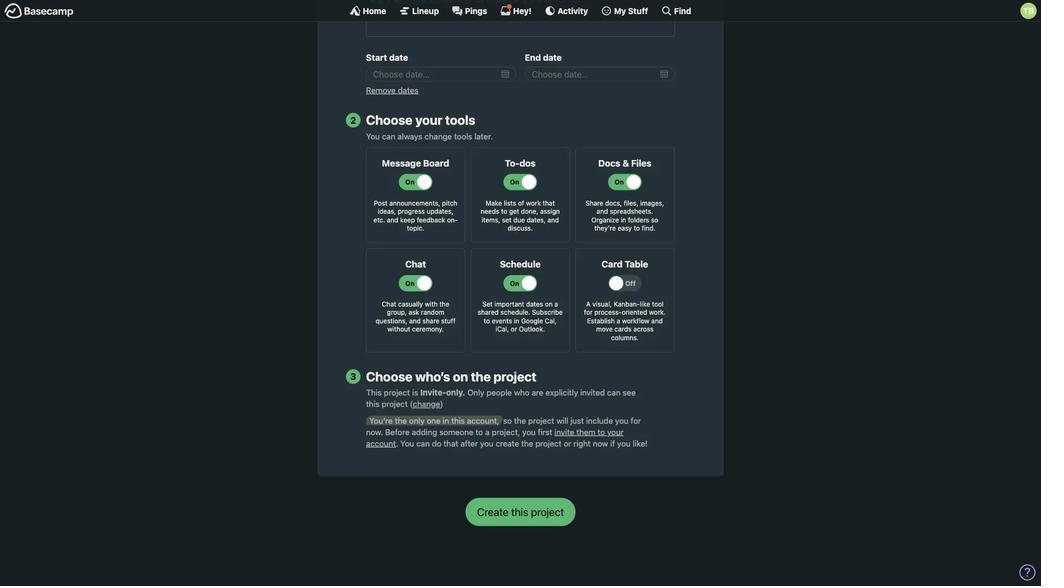Task type: locate. For each thing, give the bounding box(es) containing it.
and down assign
[[548, 216, 559, 224]]

on inside set important dates on a shared schedule. subscribe to events in google cal, ical, or outlook.
[[545, 300, 553, 308]]

lists
[[504, 199, 517, 207]]

2 horizontal spatial in
[[621, 216, 627, 224]]

to inside set important dates on a shared schedule. subscribe to events in google cal, ical, or outlook.
[[484, 317, 490, 325]]

for inside a visual, kanban-like tool for process-oriented work. establish a workflow and move cards across columns.
[[585, 309, 593, 316]]

a down "account,"
[[486, 427, 490, 437]]

1 horizontal spatial so
[[652, 216, 659, 224]]

chat for chat casually with the group, ask random questions, and share stuff without ceremony.
[[382, 300, 397, 308]]

and down ask
[[410, 317, 421, 325]]

subscribe
[[532, 309, 563, 316]]

columns.
[[612, 334, 639, 342]]

2 choose from the top
[[366, 369, 413, 384]]

the up the before
[[395, 416, 407, 426]]

1 choose date… field from the left
[[366, 67, 517, 82]]

now
[[593, 439, 609, 448]]

date right end
[[543, 53, 562, 63]]

1 horizontal spatial can
[[417, 439, 430, 448]]

so the project will just include you for now. before adding someone to a project, you first
[[366, 416, 642, 437]]

easy
[[618, 225, 632, 232]]

first
[[538, 427, 553, 437]]

3
[[351, 371, 356, 382]]

0 horizontal spatial you
[[366, 132, 380, 141]]

chat inside chat casually with the group, ask random questions, and share stuff without ceremony.
[[382, 300, 397, 308]]

and up organize
[[597, 208, 609, 215]]

in inside share docs, files, images, and spreadsheets. organize in folders so they're easy to find.
[[621, 216, 627, 224]]

in inside set important dates on a shared schedule. subscribe to events in google cal, ical, or outlook.
[[514, 317, 520, 325]]

project inside only people who are explicitly invited can see this project (
[[382, 400, 408, 409]]

you right if
[[618, 439, 631, 448]]

1 horizontal spatial you
[[401, 439, 415, 448]]

2 choose date… field from the left
[[525, 67, 676, 82]]

1 vertical spatial or
[[564, 439, 572, 448]]

1 vertical spatial chat
[[382, 300, 397, 308]]

0 horizontal spatial date
[[390, 53, 408, 63]]

choose up this at the bottom
[[366, 369, 413, 384]]

to inside share docs, files, images, and spreadsheets. organize in folders so they're easy to find.
[[634, 225, 640, 232]]

0 vertical spatial this
[[366, 400, 380, 409]]

this down this at the bottom
[[366, 400, 380, 409]]

do
[[432, 439, 442, 448]]

process-
[[595, 309, 622, 316]]

0 vertical spatial on
[[545, 300, 553, 308]]

this inside only people who are explicitly invited can see this project (
[[366, 400, 380, 409]]

1 vertical spatial choose
[[366, 369, 413, 384]]

you right 'after'
[[481, 439, 494, 448]]

set important dates on a shared schedule. subscribe to events in google cal, ical, or outlook.
[[478, 300, 563, 333]]

1 horizontal spatial choose date… field
[[525, 67, 676, 82]]

you up . you can do that after you create the project or right now if you like!
[[523, 427, 536, 437]]

1 vertical spatial your
[[608, 427, 624, 437]]

0 vertical spatial you
[[366, 132, 380, 141]]

invite-
[[421, 388, 447, 398]]

can left always
[[382, 132, 396, 141]]

the inside chat casually with the group, ask random questions, and share stuff without ceremony.
[[440, 300, 450, 308]]

your up if
[[608, 427, 624, 437]]

only people who are explicitly invited can see this project (
[[366, 388, 636, 409]]

choose up always
[[366, 113, 413, 128]]

done,
[[521, 208, 539, 215]]

choose date… field for start date
[[366, 67, 517, 82]]

this
[[366, 400, 380, 409], [452, 416, 465, 426]]

0 horizontal spatial or
[[511, 326, 518, 333]]

so up find.
[[652, 216, 659, 224]]

a up subscribe
[[555, 300, 559, 308]]

on
[[545, 300, 553, 308], [453, 369, 469, 384]]

1 vertical spatial that
[[444, 439, 459, 448]]

1 vertical spatial in
[[514, 317, 520, 325]]

and down ideas,
[[387, 216, 399, 224]]

work
[[527, 199, 541, 207]]

you're the only one in this account,
[[370, 416, 500, 426]]

0 horizontal spatial chat
[[382, 300, 397, 308]]

you right include
[[616, 416, 629, 426]]

your up you can always change tools later.
[[416, 113, 443, 128]]

hey! button
[[501, 4, 532, 16]]

1 vertical spatial this
[[452, 416, 465, 426]]

and down "work."
[[652, 317, 663, 325]]

1 horizontal spatial a
[[555, 300, 559, 308]]

that
[[543, 199, 555, 207], [444, 439, 459, 448]]

my stuff button
[[602, 5, 649, 16]]

start
[[366, 53, 388, 63]]

chat down topic.
[[406, 259, 426, 270]]

invite
[[555, 427, 575, 437]]

0 vertical spatial or
[[511, 326, 518, 333]]

project up first
[[529, 416, 555, 426]]

on up subscribe
[[545, 300, 553, 308]]

for inside so the project will just include you for now. before adding someone to a project, you first
[[631, 416, 642, 426]]

share docs, files, images, and spreadsheets. organize in folders so they're easy to find.
[[586, 199, 665, 232]]

1 vertical spatial a
[[617, 317, 621, 325]]

you right '.'
[[401, 439, 415, 448]]

the right create
[[522, 439, 534, 448]]

0 vertical spatial so
[[652, 216, 659, 224]]

to
[[502, 208, 508, 215], [634, 225, 640, 232], [484, 317, 490, 325], [476, 427, 483, 437], [598, 427, 606, 437]]

1 date from the left
[[390, 53, 408, 63]]

organize
[[592, 216, 620, 224]]

1 horizontal spatial this
[[452, 416, 465, 426]]

project,
[[492, 427, 521, 437]]

in up easy
[[621, 216, 627, 224]]

0 vertical spatial can
[[382, 132, 396, 141]]

1 choose from the top
[[366, 113, 413, 128]]

on-
[[447, 216, 458, 224]]

1 vertical spatial for
[[631, 416, 642, 426]]

pings
[[465, 6, 488, 15]]

to down "account,"
[[476, 427, 483, 437]]

dates right the remove
[[398, 85, 419, 95]]

2 horizontal spatial can
[[608, 388, 621, 398]]

1 horizontal spatial for
[[631, 416, 642, 426]]

your
[[416, 113, 443, 128], [608, 427, 624, 437]]

chat
[[406, 259, 426, 270], [382, 300, 397, 308]]

the right with
[[440, 300, 450, 308]]

the up project,
[[514, 416, 527, 426]]

1 horizontal spatial on
[[545, 300, 553, 308]]

for down a
[[585, 309, 593, 316]]

and inside post announcements, pitch ideas, progress updates, etc. and keep feedback on- topic.
[[387, 216, 399, 224]]

only
[[409, 416, 425, 426]]

1 vertical spatial dates
[[527, 300, 544, 308]]

project
[[494, 369, 537, 384], [384, 388, 410, 398], [382, 400, 408, 409], [529, 416, 555, 426], [536, 439, 562, 448]]

choose your tools
[[366, 113, 476, 128]]

Choose date… field
[[366, 67, 517, 82], [525, 67, 676, 82]]

files
[[632, 158, 652, 168]]

in right one
[[443, 416, 450, 426]]

images,
[[641, 199, 665, 207]]

for up like!
[[631, 416, 642, 426]]

choose for choose who's on the project
[[366, 369, 413, 384]]

that inside the make lists of work that needs to get done, assign items, set due dates, and discuss.
[[543, 199, 555, 207]]

chat up 'group,' on the left bottom
[[382, 300, 397, 308]]

0 horizontal spatial this
[[366, 400, 380, 409]]

1 vertical spatial you
[[401, 439, 415, 448]]

2 date from the left
[[543, 53, 562, 63]]

0 horizontal spatial a
[[486, 427, 490, 437]]

or right ical,
[[511, 326, 518, 333]]

0 vertical spatial choose
[[366, 113, 413, 128]]

ideas,
[[378, 208, 396, 215]]

1 vertical spatial so
[[504, 416, 512, 426]]

0 horizontal spatial choose date… field
[[366, 67, 517, 82]]

tools left later.
[[455, 132, 473, 141]]

1 vertical spatial can
[[608, 388, 621, 398]]

a up cards
[[617, 317, 621, 325]]

0 vertical spatial for
[[585, 309, 593, 316]]

2 vertical spatial a
[[486, 427, 490, 437]]

in
[[621, 216, 627, 224], [514, 317, 520, 325], [443, 416, 450, 426]]

that down someone
[[444, 439, 459, 448]]

in down schedule.
[[514, 317, 520, 325]]

choose
[[366, 113, 413, 128], [366, 369, 413, 384]]

this
[[366, 388, 382, 398]]

0 horizontal spatial on
[[453, 369, 469, 384]]

just
[[571, 416, 584, 426]]

remove dates
[[366, 85, 419, 95]]

2 horizontal spatial a
[[617, 317, 621, 325]]

choose for choose your tools
[[366, 113, 413, 128]]

end date
[[525, 53, 562, 63]]

this up someone
[[452, 416, 465, 426]]

a inside a visual, kanban-like tool for process-oriented work. establish a workflow and move cards across columns.
[[617, 317, 621, 325]]

1 horizontal spatial date
[[543, 53, 562, 63]]

change )
[[413, 400, 444, 409]]

message
[[382, 158, 421, 168]]

account,
[[467, 416, 500, 426]]

2 vertical spatial can
[[417, 439, 430, 448]]

1 horizontal spatial dates
[[527, 300, 544, 308]]

them
[[577, 427, 596, 437]]

1 vertical spatial change
[[413, 400, 441, 409]]

are
[[532, 388, 544, 398]]

post announcements, pitch ideas, progress updates, etc. and keep feedback on- topic.
[[374, 199, 458, 232]]

the
[[440, 300, 450, 308], [471, 369, 491, 384], [395, 416, 407, 426], [514, 416, 527, 426], [522, 439, 534, 448]]

can left see
[[608, 388, 621, 398]]

that for do
[[444, 439, 459, 448]]

you
[[616, 416, 629, 426], [523, 427, 536, 437], [481, 439, 494, 448], [618, 439, 631, 448]]

you left always
[[366, 132, 380, 141]]

1 horizontal spatial in
[[514, 317, 520, 325]]

main element
[[0, 0, 1042, 22]]

1 horizontal spatial that
[[543, 199, 555, 207]]

0 vertical spatial dates
[[398, 85, 419, 95]]

set
[[483, 300, 493, 308]]

change down choose your tools
[[425, 132, 452, 141]]

so up project,
[[504, 416, 512, 426]]

2 vertical spatial in
[[443, 416, 450, 426]]

keep
[[401, 216, 415, 224]]

0 horizontal spatial for
[[585, 309, 593, 316]]

start date
[[366, 53, 408, 63]]

1 horizontal spatial or
[[564, 439, 572, 448]]

0 vertical spatial your
[[416, 113, 443, 128]]

dates up subscribe
[[527, 300, 544, 308]]

a inside so the project will just include you for now. before adding someone to a project, you first
[[486, 427, 490, 437]]

for
[[585, 309, 593, 316], [631, 416, 642, 426]]

0 vertical spatial that
[[543, 199, 555, 207]]

0 vertical spatial chat
[[406, 259, 426, 270]]

on up "only."
[[453, 369, 469, 384]]

find
[[675, 6, 692, 15]]

you're
[[370, 416, 393, 426]]

topic.
[[407, 225, 425, 232]]

tools up later.
[[446, 113, 476, 128]]

that up assign
[[543, 199, 555, 207]]

1 horizontal spatial your
[[608, 427, 624, 437]]

get
[[510, 208, 520, 215]]

can down adding
[[417, 439, 430, 448]]

0 horizontal spatial that
[[444, 439, 459, 448]]

0 horizontal spatial in
[[443, 416, 450, 426]]

to up now
[[598, 427, 606, 437]]

project left (
[[382, 400, 408, 409]]

share
[[586, 199, 604, 207]]

date right the 'start' on the top left of the page
[[390, 53, 408, 63]]

to down folders
[[634, 225, 640, 232]]

and inside the make lists of work that needs to get done, assign items, set due dates, and discuss.
[[548, 216, 559, 224]]

switch accounts image
[[4, 3, 74, 20]]

change down the invite-
[[413, 400, 441, 409]]

home
[[363, 6, 387, 15]]

change
[[425, 132, 452, 141], [413, 400, 441, 409]]

cards
[[615, 326, 632, 333]]

remove dates link
[[366, 85, 419, 95]]

or down invite
[[564, 439, 572, 448]]

or
[[511, 326, 518, 333], [564, 439, 572, 448]]

1 horizontal spatial chat
[[406, 259, 426, 270]]

to up set
[[502, 208, 508, 215]]

0 horizontal spatial so
[[504, 416, 512, 426]]

to down shared
[[484, 317, 490, 325]]

0 vertical spatial a
[[555, 300, 559, 308]]

0 vertical spatial in
[[621, 216, 627, 224]]

None submit
[[466, 498, 576, 526]]



Task type: vqa. For each thing, say whether or not it's contained in the screenshot.


Task type: describe. For each thing, give the bounding box(es) containing it.
progress
[[398, 208, 425, 215]]

my stuff
[[615, 6, 649, 15]]

folders
[[629, 216, 650, 224]]

activity
[[558, 6, 589, 15]]

tool
[[653, 300, 664, 308]]

right
[[574, 439, 591, 448]]

Add a description (optional) text field
[[366, 0, 676, 37]]

stuff
[[442, 317, 456, 325]]

always
[[398, 132, 423, 141]]

after
[[461, 439, 478, 448]]

if
[[611, 439, 616, 448]]

date for start date
[[390, 53, 408, 63]]

to inside the invite them to your account
[[598, 427, 606, 437]]

my
[[615, 6, 627, 15]]

project up "who" at the bottom of the page
[[494, 369, 537, 384]]

0 horizontal spatial your
[[416, 113, 443, 128]]

chat casually with the group, ask random questions, and share stuff without ceremony.
[[376, 300, 456, 333]]

. you can do that after you create the project or right now if you like!
[[396, 439, 648, 448]]

lineup link
[[400, 5, 439, 16]]

1 vertical spatial tools
[[455, 132, 473, 141]]

without
[[388, 326, 411, 333]]

0 vertical spatial tools
[[446, 113, 476, 128]]

questions,
[[376, 317, 408, 325]]

2
[[351, 115, 356, 126]]

to-dos
[[505, 158, 536, 168]]

events
[[492, 317, 513, 325]]

to inside so the project will just include you for now. before adding someone to a project, you first
[[476, 427, 483, 437]]

invite them to your account
[[366, 427, 624, 448]]

you can always change tools later.
[[366, 132, 493, 141]]

across
[[634, 326, 654, 333]]

google
[[522, 317, 544, 325]]

make lists of work that needs to get done, assign items, set due dates, and discuss.
[[481, 199, 560, 232]]

a inside set important dates on a shared schedule. subscribe to events in google cal, ical, or outlook.
[[555, 300, 559, 308]]

hey!
[[514, 6, 532, 15]]

announcements,
[[390, 199, 441, 207]]

with
[[425, 300, 438, 308]]

chat for chat
[[406, 259, 426, 270]]

before
[[385, 427, 410, 437]]

feedback
[[417, 216, 446, 224]]

your inside the invite them to your account
[[608, 427, 624, 437]]

board
[[424, 158, 450, 168]]

or inside set important dates on a shared schedule. subscribe to events in google cal, ical, or outlook.
[[511, 326, 518, 333]]

who's
[[416, 369, 451, 384]]

later.
[[475, 132, 493, 141]]

stuff
[[629, 6, 649, 15]]

so inside so the project will just include you for now. before adding someone to a project, you first
[[504, 416, 512, 426]]

so inside share docs, files, images, and spreadsheets. organize in folders so they're easy to find.
[[652, 216, 659, 224]]

find.
[[642, 225, 656, 232]]

see
[[623, 388, 636, 398]]

account
[[366, 439, 396, 448]]

now.
[[366, 427, 383, 437]]

0 horizontal spatial dates
[[398, 85, 419, 95]]

ical,
[[496, 326, 509, 333]]

dates,
[[527, 216, 546, 224]]

docs & files
[[599, 158, 652, 168]]

0 vertical spatial change
[[425, 132, 452, 141]]

post
[[374, 199, 388, 207]]

project down first
[[536, 439, 562, 448]]

workflow
[[623, 317, 650, 325]]

card
[[602, 259, 623, 270]]

a
[[587, 300, 591, 308]]

to inside the make lists of work that needs to get done, assign items, set due dates, and discuss.
[[502, 208, 508, 215]]

schedule.
[[501, 309, 531, 316]]

and inside a visual, kanban-like tool for process-oriented work. establish a workflow and move cards across columns.
[[652, 317, 663, 325]]

adding
[[412, 427, 438, 437]]

like
[[640, 300, 651, 308]]

this project is invite-only.
[[366, 388, 466, 398]]

work.
[[650, 309, 666, 316]]

that for work
[[543, 199, 555, 207]]

updates,
[[427, 208, 454, 215]]

discuss.
[[508, 225, 533, 232]]

1 vertical spatial on
[[453, 369, 469, 384]]

dates inside set important dates on a shared schedule. subscribe to events in google cal, ical, or outlook.
[[527, 300, 544, 308]]

only
[[468, 388, 485, 398]]

visual,
[[593, 300, 612, 308]]

assign
[[541, 208, 560, 215]]

docs
[[599, 158, 621, 168]]

tim burton image
[[1021, 3, 1038, 19]]

share
[[423, 317, 440, 325]]

remove
[[366, 85, 396, 95]]

shared
[[478, 309, 499, 316]]

and inside chat casually with the group, ask random questions, and share stuff without ceremony.
[[410, 317, 421, 325]]

&
[[623, 158, 630, 168]]

project left is
[[384, 388, 410, 398]]

find button
[[662, 5, 692, 16]]

due
[[514, 216, 525, 224]]

and inside share docs, files, images, and spreadsheets. organize in folders so they're easy to find.
[[597, 208, 609, 215]]

message board
[[382, 158, 450, 168]]

is
[[412, 388, 418, 398]]

move
[[597, 326, 613, 333]]

establish
[[588, 317, 615, 325]]

the up only
[[471, 369, 491, 384]]

invited
[[581, 388, 605, 398]]

choose who's on the project
[[366, 369, 537, 384]]

kanban-
[[614, 300, 640, 308]]

ceremony.
[[412, 326, 444, 333]]

date for end date
[[543, 53, 562, 63]]

table
[[625, 259, 649, 270]]

a visual, kanban-like tool for process-oriented work. establish a workflow and move cards across columns.
[[585, 300, 666, 342]]

to-
[[505, 158, 520, 168]]

random
[[421, 309, 445, 316]]

end
[[525, 53, 541, 63]]

make
[[486, 199, 502, 207]]

they're
[[595, 225, 616, 232]]

project inside so the project will just include you for now. before adding someone to a project, you first
[[529, 416, 555, 426]]

schedule
[[500, 259, 541, 270]]

needs
[[481, 208, 500, 215]]

can inside only people who are explicitly invited can see this project (
[[608, 388, 621, 398]]

the inside so the project will just include you for now. before adding someone to a project, you first
[[514, 416, 527, 426]]

only.
[[447, 388, 466, 398]]

create
[[496, 439, 520, 448]]

0 horizontal spatial can
[[382, 132, 396, 141]]

choose date… field for end date
[[525, 67, 676, 82]]

)
[[441, 400, 444, 409]]

(
[[410, 400, 413, 409]]

casually
[[398, 300, 423, 308]]

someone
[[440, 427, 474, 437]]

important
[[495, 300, 525, 308]]

change link
[[413, 400, 441, 409]]

people
[[487, 388, 512, 398]]



